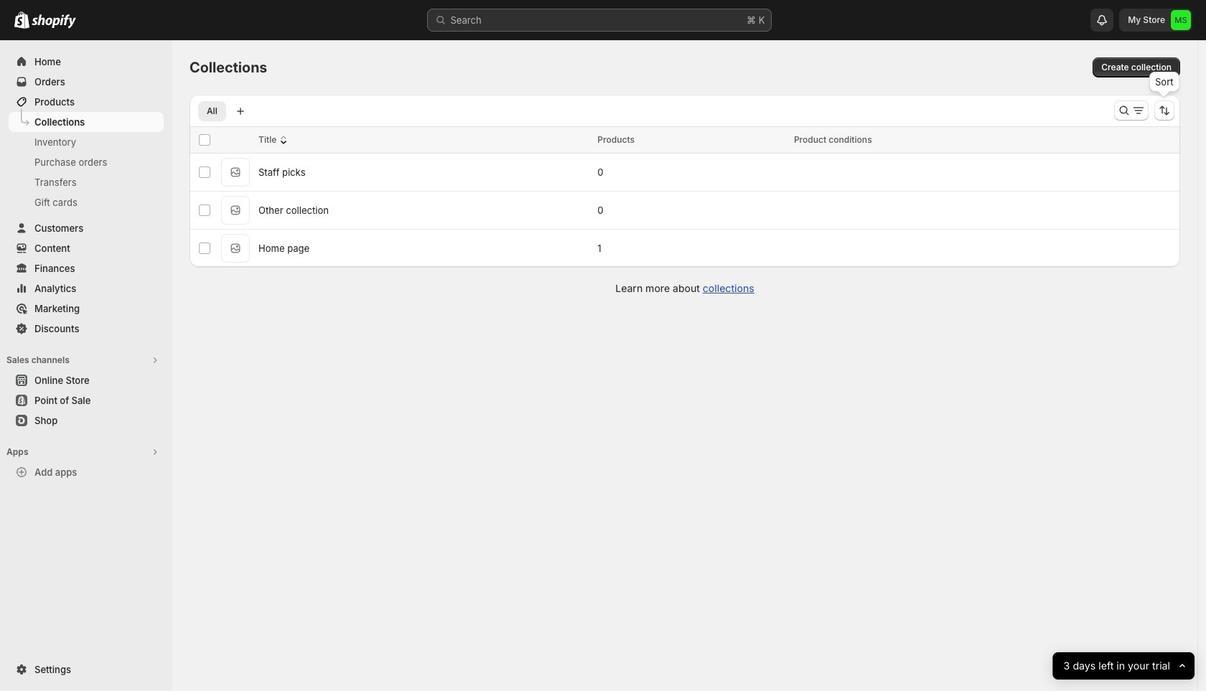 Task type: vqa. For each thing, say whether or not it's contained in the screenshot.
TOOLTIP
yes



Task type: locate. For each thing, give the bounding box(es) containing it.
0 horizontal spatial shopify image
[[14, 11, 29, 29]]

tooltip
[[1150, 72, 1180, 92]]

shopify image
[[14, 11, 29, 29], [32, 14, 76, 29]]



Task type: describe. For each thing, give the bounding box(es) containing it.
1 horizontal spatial shopify image
[[32, 14, 76, 29]]

my store image
[[1172, 10, 1192, 30]]



